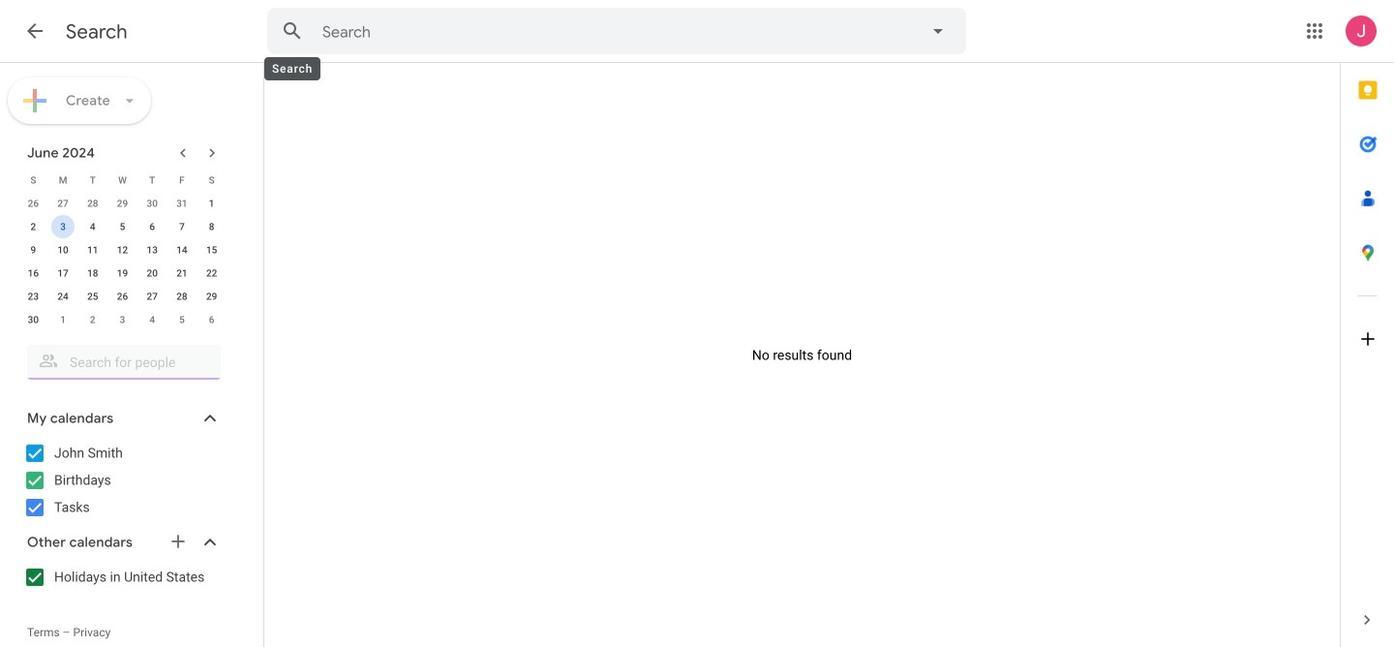 Task type: vqa. For each thing, say whether or not it's contained in the screenshot.
May 27 element
yes



Task type: locate. For each thing, give the bounding box(es) containing it.
july 4 element
[[141, 308, 164, 331]]

Search text field
[[323, 22, 873, 42]]

30 element
[[22, 308, 45, 331]]

None search field
[[267, 8, 967, 54]]

cell
[[48, 215, 78, 238]]

tab list
[[1342, 63, 1395, 593]]

row
[[18, 169, 227, 192], [18, 192, 227, 215], [18, 215, 227, 238], [18, 238, 227, 262], [18, 262, 227, 285], [18, 285, 227, 308], [18, 308, 227, 331]]

17 element
[[51, 262, 75, 285]]

Search for people text field
[[39, 345, 209, 380]]

19 element
[[111, 262, 134, 285]]

5 row from the top
[[18, 262, 227, 285]]

heading
[[66, 19, 128, 44]]

add other calendars image
[[169, 532, 188, 551]]

may 31 element
[[170, 192, 194, 215]]

29 element
[[200, 285, 223, 308]]

None search field
[[0, 337, 240, 380]]

7 row from the top
[[18, 308, 227, 331]]

3 element
[[51, 215, 75, 238]]

8 element
[[200, 215, 223, 238]]

12 element
[[111, 238, 134, 262]]

go back image
[[23, 19, 46, 43]]

5 element
[[111, 215, 134, 238]]

2 row from the top
[[18, 192, 227, 215]]

july 1 element
[[51, 308, 75, 331]]

11 element
[[81, 238, 104, 262]]

4 element
[[81, 215, 104, 238]]

row group
[[18, 192, 227, 331]]

4 row from the top
[[18, 238, 227, 262]]

21 element
[[170, 262, 194, 285]]

24 element
[[51, 285, 75, 308]]

26 element
[[111, 285, 134, 308]]

6 element
[[141, 215, 164, 238]]

july 6 element
[[200, 308, 223, 331]]

14 element
[[170, 238, 194, 262]]

may 28 element
[[81, 192, 104, 215]]

6 row from the top
[[18, 285, 227, 308]]

10 element
[[51, 238, 75, 262]]

18 element
[[81, 262, 104, 285]]

27 element
[[141, 285, 164, 308]]



Task type: describe. For each thing, give the bounding box(es) containing it.
my calendars list
[[4, 438, 240, 523]]

13 element
[[141, 238, 164, 262]]

may 30 element
[[141, 192, 164, 215]]

may 29 element
[[111, 192, 134, 215]]

15 element
[[200, 238, 223, 262]]

1 row from the top
[[18, 169, 227, 192]]

9 element
[[22, 238, 45, 262]]

search image
[[273, 12, 312, 50]]

16 element
[[22, 262, 45, 285]]

28 element
[[170, 285, 194, 308]]

cell inside june 2024 grid
[[48, 215, 78, 238]]

july 2 element
[[81, 308, 104, 331]]

3 row from the top
[[18, 215, 227, 238]]

7 element
[[170, 215, 194, 238]]

june 2024 grid
[[18, 169, 227, 331]]

2 element
[[22, 215, 45, 238]]

22 element
[[200, 262, 223, 285]]

may 26 element
[[22, 192, 45, 215]]

25 element
[[81, 285, 104, 308]]

july 5 element
[[170, 308, 194, 331]]

may 27 element
[[51, 192, 75, 215]]

1 element
[[200, 192, 223, 215]]

20 element
[[141, 262, 164, 285]]

july 3 element
[[111, 308, 134, 331]]

search options image
[[919, 12, 958, 50]]

23 element
[[22, 285, 45, 308]]



